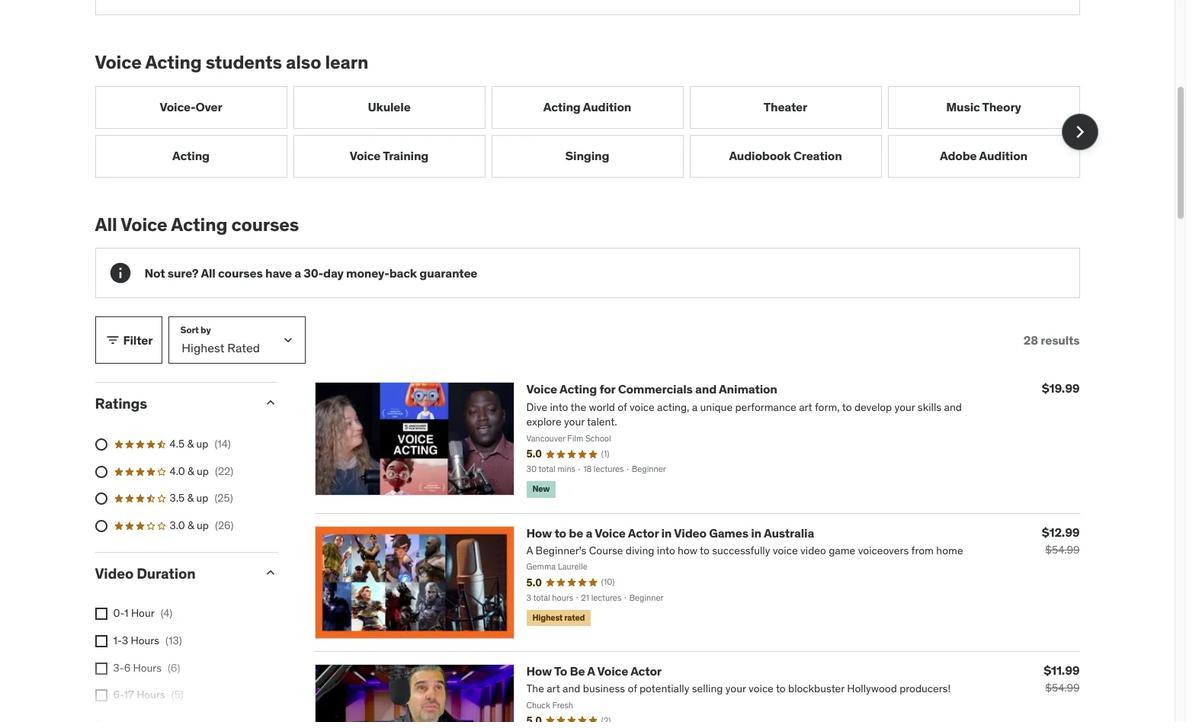 Task type: vqa. For each thing, say whether or not it's contained in the screenshot.


Task type: locate. For each thing, give the bounding box(es) containing it.
how left 'to' at the bottom left of page
[[527, 663, 552, 679]]

4 xsmall image from the top
[[95, 689, 107, 702]]

actor for a
[[628, 525, 659, 540]]

acting inside acting audition "link"
[[543, 99, 581, 114]]

(14)
[[215, 437, 231, 451]]

$54.99 inside $12.99 $54.99
[[1046, 543, 1080, 556]]

how
[[527, 525, 552, 540], [527, 663, 552, 679]]

a
[[295, 265, 301, 280], [586, 525, 593, 540]]

28 results
[[1024, 332, 1080, 348]]

0 vertical spatial small image
[[105, 333, 120, 348]]

to
[[555, 525, 567, 540]]

1 $54.99 from the top
[[1046, 543, 1080, 556]]

2 vertical spatial hours
[[137, 688, 165, 702]]

audition inside "link"
[[583, 99, 632, 114]]

audition up the singing
[[583, 99, 632, 114]]

0 vertical spatial all
[[95, 212, 117, 236]]

hour
[[131, 607, 155, 620]]

1 horizontal spatial all
[[201, 265, 215, 280]]

3 xsmall image from the top
[[95, 662, 107, 675]]

1 vertical spatial $54.99
[[1046, 681, 1080, 695]]

actor
[[628, 525, 659, 540], [631, 663, 662, 679]]

in left games on the bottom right of the page
[[661, 525, 672, 540]]

up
[[196, 437, 208, 451], [197, 464, 209, 478], [196, 491, 208, 505], [197, 519, 209, 532]]

next image
[[1068, 119, 1092, 144]]

(25)
[[215, 491, 233, 505]]

4.0
[[170, 464, 185, 478]]

voice-over link
[[95, 86, 287, 129]]

1 in from the left
[[661, 525, 672, 540]]

be
[[569, 525, 583, 540]]

1 vertical spatial hours
[[133, 661, 162, 675]]

music theory link
[[888, 86, 1080, 129]]

acting down voice-over link
[[172, 148, 210, 163]]

actor right be
[[628, 525, 659, 540]]

voice inside voice training link
[[350, 148, 381, 163]]

filter button
[[95, 317, 163, 364]]

2 how from the top
[[527, 663, 552, 679]]

1 horizontal spatial in
[[751, 525, 762, 540]]

video up 0-
[[95, 564, 134, 582]]

courses up the have
[[231, 212, 299, 236]]

0 vertical spatial audition
[[583, 99, 632, 114]]

video left games on the bottom right of the page
[[674, 525, 707, 540]]

acting up the singing
[[543, 99, 581, 114]]

1 xsmall image from the top
[[95, 608, 107, 620]]

3.5 & up (25)
[[170, 491, 233, 505]]

hours right 17
[[137, 688, 165, 702]]

0 horizontal spatial all
[[95, 212, 117, 236]]

1 horizontal spatial a
[[586, 525, 593, 540]]

(5)
[[171, 688, 184, 702]]

30-
[[304, 265, 323, 280]]

hours
[[131, 634, 159, 647], [133, 661, 162, 675], [137, 688, 165, 702]]

music theory
[[947, 99, 1022, 114]]

hours right "3"
[[131, 634, 159, 647]]

1 vertical spatial video
[[95, 564, 134, 582]]

17
[[124, 688, 134, 702]]

hours right 6
[[133, 661, 162, 675]]

carousel element
[[95, 86, 1098, 177]]

audiobook creation link
[[690, 135, 882, 177]]

courses left the have
[[218, 265, 263, 280]]

all
[[95, 212, 117, 236], [201, 265, 215, 280]]

acting
[[145, 50, 202, 74], [543, 99, 581, 114], [172, 148, 210, 163], [171, 212, 227, 236], [560, 382, 597, 397]]

0 vertical spatial a
[[295, 265, 301, 280]]

training
[[383, 148, 429, 163]]

ukulele
[[368, 99, 411, 114]]

over
[[196, 99, 222, 114]]

audition right adobe
[[979, 148, 1028, 163]]

1 horizontal spatial video
[[674, 525, 707, 540]]

&
[[187, 437, 194, 451], [188, 464, 194, 478], [187, 491, 194, 505], [188, 519, 194, 532]]

4.5 & up (14)
[[170, 437, 231, 451]]

0 vertical spatial actor
[[628, 525, 659, 540]]

animation
[[719, 382, 778, 397]]

$54.99 down $11.99
[[1046, 681, 1080, 695]]

0-
[[113, 607, 124, 620]]

up left (26)
[[197, 519, 209, 532]]

voice training
[[350, 148, 429, 163]]

acting up sure?
[[171, 212, 227, 236]]

in right games on the bottom right of the page
[[751, 525, 762, 540]]

hours for 1-3 hours
[[131, 634, 159, 647]]

28
[[1024, 332, 1038, 348]]

2 vertical spatial small image
[[263, 565, 278, 580]]

results
[[1041, 332, 1080, 348]]

1 vertical spatial audition
[[979, 148, 1028, 163]]

1 vertical spatial all
[[201, 265, 215, 280]]

xsmall image left 1-
[[95, 635, 107, 647]]

video
[[674, 525, 707, 540], [95, 564, 134, 582]]

how left "to"
[[527, 525, 552, 540]]

& right the 3.5
[[187, 491, 194, 505]]

students
[[206, 50, 282, 74]]

up for 4.0 & up
[[197, 464, 209, 478]]

a
[[587, 663, 595, 679]]

$54.99 inside $11.99 $54.99
[[1046, 681, 1080, 695]]

1 vertical spatial courses
[[218, 265, 263, 280]]

& right 4.5 at left bottom
[[187, 437, 194, 451]]

small image
[[105, 333, 120, 348], [263, 395, 278, 411], [263, 565, 278, 580]]

$54.99 down $12.99
[[1046, 543, 1080, 556]]

& right 3.0
[[188, 519, 194, 532]]

how for how to be a voice actor
[[527, 663, 552, 679]]

0 horizontal spatial audition
[[583, 99, 632, 114]]

up left the (14)
[[196, 437, 208, 451]]

0 vertical spatial $54.99
[[1046, 543, 1080, 556]]

duration
[[137, 564, 196, 582]]

theater link
[[690, 86, 882, 129]]

theater
[[764, 99, 808, 114]]

& right 4.0
[[188, 464, 194, 478]]

and
[[695, 382, 717, 397]]

day
[[323, 265, 344, 280]]

0 horizontal spatial in
[[661, 525, 672, 540]]

not
[[144, 265, 165, 280]]

xsmall image
[[95, 608, 107, 620], [95, 635, 107, 647], [95, 662, 107, 675], [95, 689, 107, 702]]

adobe audition link
[[888, 135, 1080, 177]]

1 vertical spatial actor
[[631, 663, 662, 679]]

2 $54.99 from the top
[[1046, 681, 1080, 695]]

voice-over
[[160, 99, 222, 114]]

in
[[661, 525, 672, 540], [751, 525, 762, 540]]

money-
[[346, 265, 389, 280]]

voice acting students also learn
[[95, 50, 368, 74]]

up left (22) at the left bottom of page
[[197, 464, 209, 478]]

xsmall image left 0-
[[95, 608, 107, 620]]

how to be a voice actor
[[527, 663, 662, 679]]

0 horizontal spatial video
[[95, 564, 134, 582]]

0 vertical spatial hours
[[131, 634, 159, 647]]

$11.99
[[1044, 663, 1080, 678]]

have
[[265, 265, 292, 280]]

$54.99
[[1046, 543, 1080, 556], [1046, 681, 1080, 695]]

2 xsmall image from the top
[[95, 635, 107, 647]]

xsmall image left 6-
[[95, 689, 107, 702]]

actor right a
[[631, 663, 662, 679]]

0 vertical spatial how
[[527, 525, 552, 540]]

a left 30-
[[295, 265, 301, 280]]

& for 3.5
[[187, 491, 194, 505]]

a right be
[[586, 525, 593, 540]]

video duration
[[95, 564, 196, 582]]

1 vertical spatial how
[[527, 663, 552, 679]]

singing link
[[491, 135, 684, 177]]

xsmall image for 1-
[[95, 635, 107, 647]]

1 vertical spatial small image
[[263, 395, 278, 411]]

4.5
[[170, 437, 185, 451]]

audition
[[583, 99, 632, 114], [979, 148, 1028, 163]]

guarantee
[[420, 265, 478, 280]]

xsmall image left 3-
[[95, 662, 107, 675]]

0 horizontal spatial a
[[295, 265, 301, 280]]

1 how from the top
[[527, 525, 552, 540]]

1
[[124, 607, 129, 620]]

3.0
[[170, 519, 185, 532]]

1 horizontal spatial audition
[[979, 148, 1028, 163]]

up left (25)
[[196, 491, 208, 505]]

0 vertical spatial courses
[[231, 212, 299, 236]]



Task type: describe. For each thing, give the bounding box(es) containing it.
2 in from the left
[[751, 525, 762, 540]]

audition for acting audition
[[583, 99, 632, 114]]

back
[[389, 265, 417, 280]]

adobe
[[940, 148, 977, 163]]

hours for 3-6 hours
[[133, 661, 162, 675]]

3.0 & up (26)
[[170, 519, 234, 532]]

xsmall image for 6-
[[95, 689, 107, 702]]

for
[[600, 382, 616, 397]]

$19.99
[[1042, 381, 1080, 396]]

how to be a voice actor link
[[527, 663, 662, 679]]

acting left the for at the right
[[560, 382, 597, 397]]

xsmall image for 0-
[[95, 608, 107, 620]]

6
[[124, 661, 131, 675]]

audiobook creation
[[729, 148, 842, 163]]

be
[[570, 663, 585, 679]]

how for how to be a voice actor in video games in australia
[[527, 525, 552, 540]]

28 results status
[[1024, 332, 1080, 348]]

0 vertical spatial video
[[674, 525, 707, 540]]

voice-
[[160, 99, 196, 114]]

adobe audition
[[940, 148, 1028, 163]]

1-
[[113, 634, 122, 647]]

to
[[554, 663, 567, 679]]

filter
[[123, 332, 153, 348]]

ukulele link
[[293, 86, 485, 129]]

4.0 & up (22)
[[170, 464, 233, 478]]

up for 3.0 & up
[[197, 519, 209, 532]]

games
[[709, 525, 749, 540]]

acting audition link
[[491, 86, 684, 129]]

up for 4.5 & up
[[196, 437, 208, 451]]

courses for all
[[218, 265, 263, 280]]

(22)
[[215, 464, 233, 478]]

ratings button
[[95, 395, 250, 413]]

small image for ratings
[[263, 395, 278, 411]]

small image inside filter button
[[105, 333, 120, 348]]

(13)
[[166, 634, 182, 647]]

6-
[[113, 688, 124, 702]]

not sure? all courses have a 30-day money-back guarantee
[[144, 265, 478, 280]]

music
[[947, 99, 980, 114]]

courses for acting
[[231, 212, 299, 236]]

acting audition
[[543, 99, 632, 114]]

sure?
[[168, 265, 199, 280]]

hours for 6-17 hours
[[137, 688, 165, 702]]

1 vertical spatial a
[[586, 525, 593, 540]]

learn
[[325, 50, 368, 74]]

3.5
[[170, 491, 185, 505]]

creation
[[794, 148, 842, 163]]

how to be a voice actor in video games in australia
[[527, 525, 814, 540]]

6-17 hours (5)
[[113, 688, 184, 702]]

& for 4.5
[[187, 437, 194, 451]]

australia
[[764, 525, 814, 540]]

acting up voice-
[[145, 50, 202, 74]]

xsmall image for 3-
[[95, 662, 107, 675]]

(6)
[[168, 661, 180, 675]]

& for 3.0
[[188, 519, 194, 532]]

how to be a voice actor in video games in australia link
[[527, 525, 814, 540]]

audition for adobe audition
[[979, 148, 1028, 163]]

up for 3.5 & up
[[196, 491, 208, 505]]

0-1 hour (4)
[[113, 607, 173, 620]]

voice acting for commercials and animation link
[[527, 382, 778, 397]]

$54.99 for $11.99
[[1046, 681, 1080, 695]]

& for 4.0
[[188, 464, 194, 478]]

acting link
[[95, 135, 287, 177]]

small image for video duration
[[263, 565, 278, 580]]

(26)
[[215, 519, 234, 532]]

ratings
[[95, 395, 147, 413]]

all voice acting courses
[[95, 212, 299, 236]]

3-6 hours (6)
[[113, 661, 180, 675]]

voice training link
[[293, 135, 485, 177]]

commercials
[[618, 382, 693, 397]]

$54.99 for $12.99
[[1046, 543, 1080, 556]]

theory
[[983, 99, 1022, 114]]

$11.99 $54.99
[[1044, 663, 1080, 695]]

video duration button
[[95, 564, 250, 582]]

audiobook
[[729, 148, 791, 163]]

1-3 hours (13)
[[113, 634, 182, 647]]

3
[[122, 634, 128, 647]]

singing
[[565, 148, 610, 163]]

also
[[286, 50, 321, 74]]

$12.99
[[1042, 524, 1080, 540]]

$12.99 $54.99
[[1042, 524, 1080, 556]]

3-
[[113, 661, 124, 675]]

voice acting for commercials and animation
[[527, 382, 778, 397]]

(4)
[[161, 607, 173, 620]]

actor for a
[[631, 663, 662, 679]]



